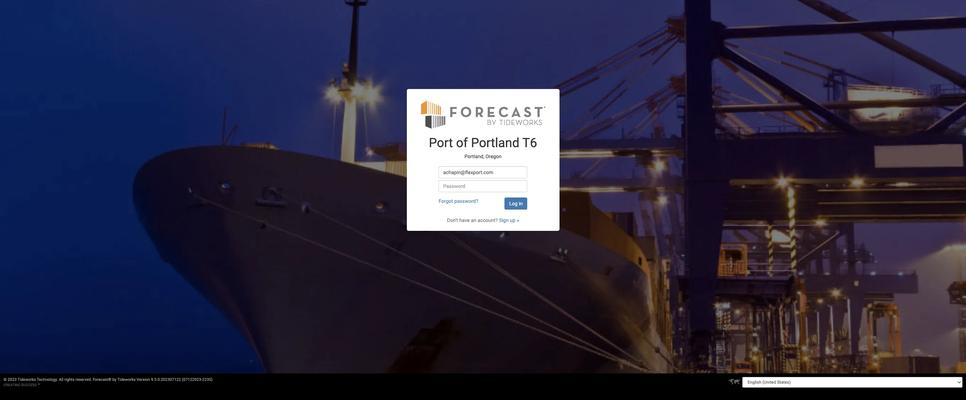 Task type: describe. For each thing, give the bounding box(es) containing it.
»
[[517, 218, 519, 223]]

oregon
[[486, 154, 502, 159]]

creating
[[4, 383, 20, 387]]

2023
[[8, 378, 17, 382]]

have
[[459, 218, 470, 223]]

9.5.0.202307122
[[151, 378, 181, 382]]

of
[[456, 136, 468, 151]]

℠
[[37, 383, 40, 387]]

2 tideworks from the left
[[117, 378, 136, 382]]

Password password field
[[439, 180, 527, 193]]

2235)
[[202, 378, 213, 382]]

portland,
[[465, 154, 484, 159]]

log
[[509, 201, 518, 207]]

port
[[429, 136, 453, 151]]

©
[[4, 378, 7, 382]]



Task type: locate. For each thing, give the bounding box(es) containing it.
tideworks up success
[[17, 378, 36, 382]]

sign
[[499, 218, 509, 223]]

forecast® by tideworks image
[[421, 100, 545, 129]]

forgot
[[439, 199, 453, 204]]

success
[[21, 383, 37, 387]]

don't have an account? sign up »
[[447, 218, 519, 223]]

Email or username text field
[[439, 167, 527, 179]]

technology.
[[37, 378, 58, 382]]

© 2023 tideworks technology. all rights reserved. forecast® by tideworks version 9.5.0.202307122 (07122023-2235) creating success ℠
[[4, 378, 213, 387]]

1 tideworks from the left
[[17, 378, 36, 382]]

all
[[59, 378, 63, 382]]

account?
[[478, 218, 498, 223]]

tideworks
[[17, 378, 36, 382], [117, 378, 136, 382]]

in
[[519, 201, 523, 207]]

password?
[[454, 199, 478, 204]]

t6
[[522, 136, 537, 151]]

1 horizontal spatial tideworks
[[117, 378, 136, 382]]

portland
[[471, 136, 519, 151]]

forgot password? log in
[[439, 199, 523, 207]]

tideworks right by
[[117, 378, 136, 382]]

(07122023-
[[182, 378, 202, 382]]

up
[[510, 218, 516, 223]]

0 horizontal spatial tideworks
[[17, 378, 36, 382]]

by
[[112, 378, 116, 382]]

don't
[[447, 218, 458, 223]]

port of portland t6 portland, oregon
[[429, 136, 537, 159]]

version
[[137, 378, 150, 382]]

forgot password? link
[[439, 199, 478, 204]]

forecast®
[[93, 378, 111, 382]]

log in button
[[505, 198, 527, 210]]

an
[[471, 218, 476, 223]]

sign up » link
[[499, 218, 519, 223]]

rights
[[64, 378, 75, 382]]

reserved.
[[76, 378, 92, 382]]



Task type: vqa. For each thing, say whether or not it's contained in the screenshot.
© 2023 TIDEWORKS TECHNOLOGY. ALL RIGHTS RESERVED. FORECAST® BY TIDEWORKS VERSION 9.5.0.202307122 (07122023-2235) CREATING SUCCESS ℠
yes



